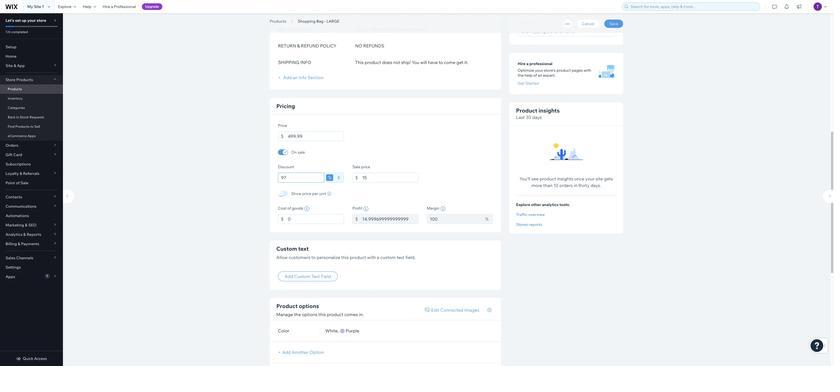 Task type: vqa. For each thing, say whether or not it's contained in the screenshot.
middle of
yes



Task type: describe. For each thing, give the bounding box(es) containing it.
analytics
[[542, 203, 559, 208]]

optimize your store's product pages with the help of an expert.
[[518, 68, 591, 78]]

quick access
[[23, 356, 47, 361]]

& for analytics
[[23, 232, 26, 237]]

marketing & seo button
[[0, 221, 63, 230]]

settings
[[6, 265, 21, 270]]

pricing
[[276, 103, 295, 109]]

reports
[[27, 232, 41, 237]]

your inside the optimize your store's product pages with the help of an expert.
[[535, 68, 543, 73]]

sales channels
[[6, 256, 33, 261]]

billing & payments button
[[0, 239, 63, 249]]

contacts button
[[0, 192, 63, 202]]

site & app button
[[0, 61, 63, 70]]

a inside custom text allow customers to personalize this product with a custom text field.
[[377, 255, 379, 260]]

0 vertical spatial text
[[298, 245, 309, 252]]

professional
[[529, 61, 552, 66]]

edit
[[431, 308, 439, 313]]

goods
[[292, 206, 303, 211]]

info tooltip image for margin
[[441, 206, 446, 211]]

traffic overview link
[[516, 212, 617, 217]]

add another option button
[[278, 348, 331, 358]]

setup link
[[0, 42, 63, 52]]

0 vertical spatial apps
[[28, 134, 36, 138]]

this inside custom text allow customers to personalize this product with a custom text field.
[[341, 255, 349, 260]]

$ text field
[[362, 173, 419, 183]]

images
[[464, 308, 479, 313]]

explore for explore
[[58, 4, 71, 9]]

orders
[[6, 143, 18, 148]]

in inside the sidebar element
[[16, 115, 19, 119]]

communications button
[[0, 202, 63, 211]]

product inside custom text allow customers to personalize this product with a custom text field.
[[350, 255, 366, 260]]

margin
[[427, 206, 439, 211]]

bag right info
[[319, 12, 337, 24]]

1 horizontal spatial -
[[340, 12, 343, 24]]

0 horizontal spatial products link
[[0, 84, 63, 94]]

stores
[[516, 222, 528, 227]]

help button
[[79, 0, 99, 13]]

hire a professional link
[[99, 0, 139, 13]]

sale inside the sidebar element
[[20, 181, 28, 186]]

billing & payments
[[6, 242, 39, 247]]

price for sale
[[361, 164, 370, 169]]

find products to sell link
[[0, 122, 63, 131]]

store
[[6, 77, 15, 82]]

with inside custom text allow customers to personalize this product with a custom text field.
[[367, 255, 376, 260]]

of for cost of goods
[[287, 206, 291, 211]]

& for marketing
[[25, 223, 27, 228]]

store products
[[6, 77, 33, 82]]

your inside you'll see product insights once your site gets more than 10 orders in thirty days.
[[585, 176, 595, 182]]

an inside the optimize your store's product pages with the help of an expert.
[[538, 73, 542, 78]]

inventory
[[8, 96, 23, 101]]

loyalty & referrals button
[[0, 169, 63, 178]]

to inside custom text allow customers to personalize this product with a custom text field.
[[311, 255, 316, 260]]

cancel
[[582, 21, 594, 26]]

stores reports
[[516, 222, 542, 227]]

show
[[291, 191, 301, 196]]

the inside "product options manage the options this product comes in."
[[294, 312, 301, 318]]

with inside the optimize your store's product pages with the help of an expert.
[[584, 68, 591, 73]]

card
[[13, 152, 22, 157]]

product inside you'll see product insights once your site gets more than 10 orders in thirty days.
[[540, 176, 556, 182]]

analytics & reports
[[6, 232, 41, 237]]

10
[[554, 183, 558, 188]]

1 inside the sidebar element
[[46, 274, 48, 278]]

on
[[291, 150, 297, 155]]

1/6
[[6, 30, 11, 34]]

products inside popup button
[[16, 77, 33, 82]]

add for add custom text field
[[285, 274, 293, 279]]

it.
[[464, 60, 468, 65]]

Search for tools, apps, help & more... field
[[629, 3, 758, 10]]

option
[[310, 350, 324, 355]]

traffic
[[516, 212, 528, 217]]

& for billing
[[18, 242, 20, 247]]

store products button
[[0, 75, 63, 84]]

help
[[525, 73, 533, 78]]

categories
[[8, 106, 25, 110]]

quick access button
[[16, 356, 47, 361]]

edit connected images button
[[422, 305, 482, 315]]

a for professional
[[526, 61, 529, 66]]

setup
[[6, 44, 16, 49]]

1 vertical spatial %
[[485, 216, 489, 222]]

ecommerce
[[8, 134, 27, 138]]

subscriptions link
[[0, 160, 63, 169]]

gift card
[[6, 152, 22, 157]]

back in stock requests
[[8, 115, 44, 119]]

8"
[[366, 26, 370, 32]]

insights inside you'll see product insights once your site gets more than 10 orders in thirty days.
[[557, 176, 573, 182]]

1 horizontal spatial large
[[345, 12, 379, 24]]

30
[[526, 115, 531, 120]]

does
[[382, 60, 392, 65]]

sections
[[320, 12, 343, 17]]

products up 'ecommerce apps'
[[15, 125, 29, 129]]

products link inside shopping bag - large form
[[267, 19, 289, 24]]

loyalty & referrals
[[6, 171, 39, 176]]

to inside the sidebar element
[[30, 125, 33, 129]]

1 horizontal spatial text
[[397, 255, 405, 260]]

in inside you'll see product insights once your site gets more than 10 orders in thirty days.
[[574, 183, 578, 188]]

0 horizontal spatial %
[[328, 175, 331, 180]]

& for return
[[297, 43, 300, 48]]

connected
[[440, 308, 463, 313]]

additional
[[278, 12, 306, 17]]

orders button
[[0, 141, 63, 150]]

1 horizontal spatial site
[[34, 4, 41, 9]]

set
[[15, 18, 21, 23]]

per
[[312, 191, 318, 196]]

in.
[[359, 312, 364, 318]]

return
[[278, 43, 296, 48]]

product info
[[278, 26, 312, 32]]

info tooltip image for profit
[[363, 206, 368, 211]]

ecommerce apps
[[8, 134, 36, 138]]

this inside "product options manage the options this product comes in."
[[318, 312, 326, 318]]

edit option link image
[[425, 308, 430, 313]]

gift
[[6, 152, 12, 157]]

point
[[6, 181, 15, 186]]

up
[[22, 18, 26, 23]]

cotton
[[381, 26, 395, 32]]

add an info section link
[[278, 75, 324, 80]]

white
[[325, 328, 338, 334]]

sell
[[34, 125, 40, 129]]

discount
[[278, 164, 294, 169]]

natural
[[396, 26, 412, 32]]

no refunds
[[355, 43, 384, 48]]

hire for hire a professional
[[518, 61, 526, 66]]

store
[[37, 18, 46, 23]]

add custom text field
[[285, 274, 331, 279]]

info tooltip image
[[304, 206, 309, 211]]



Task type: locate. For each thing, give the bounding box(es) containing it.
0 vertical spatial sale
[[352, 164, 360, 169]]

& for site
[[14, 63, 16, 68]]

custom left text
[[294, 274, 310, 279]]

add down allow
[[285, 274, 293, 279]]

of right "help"
[[533, 73, 537, 78]]

save button
[[604, 20, 623, 28]]

payments
[[21, 242, 39, 247]]

save
[[609, 21, 618, 26]]

0 vertical spatial 1
[[42, 4, 44, 9]]

& inside 'popup button'
[[23, 232, 26, 237]]

products up product
[[270, 19, 286, 24]]

hire right help button
[[103, 4, 110, 9]]

product up 30
[[516, 107, 537, 114]]

large
[[345, 12, 379, 24], [326, 19, 339, 24]]

0 vertical spatial add
[[283, 75, 292, 80]]

custom inside custom text allow customers to personalize this product with a custom text field.
[[276, 245, 297, 252]]

flavors
[[413, 26, 426, 32]]

1 vertical spatial in
[[574, 183, 578, 188]]

& left seo at the bottom of the page
[[25, 223, 27, 228]]

products link up product
[[267, 19, 289, 24]]

0 horizontal spatial 1
[[42, 4, 44, 9]]

product
[[516, 107, 537, 114], [276, 303, 298, 310]]

additional info sections
[[278, 12, 343, 17]]

manage
[[276, 312, 293, 318]]

a for professional
[[111, 4, 113, 9]]

to right have
[[439, 60, 443, 65]]

expert.
[[543, 73, 556, 78]]

& inside popup button
[[18, 242, 20, 247]]

come
[[444, 60, 456, 65]]

1 horizontal spatial this
[[341, 255, 349, 260]]

product for product options
[[276, 303, 298, 310]]

0 vertical spatial insights
[[539, 107, 560, 114]]

1 vertical spatial to
[[30, 125, 33, 129]]

insights inside product insights last 30 days
[[539, 107, 560, 114]]

price for show
[[302, 191, 311, 196]]

an left "expert."
[[538, 73, 542, 78]]

this right personalize
[[341, 255, 349, 260]]

stores reports link
[[516, 222, 617, 227]]

2 vertical spatial your
[[585, 176, 595, 182]]

add down shipping
[[283, 75, 292, 80]]

0 horizontal spatial your
[[27, 18, 36, 23]]

0 horizontal spatial in
[[16, 115, 19, 119]]

customers
[[289, 255, 310, 260]]

0 vertical spatial this
[[341, 255, 349, 260]]

0 horizontal spatial of
[[16, 181, 20, 186]]

info up the add an info section
[[300, 60, 311, 65]]

info
[[299, 75, 307, 80]]

site inside dropdown button
[[6, 63, 13, 68]]

ship!
[[401, 60, 411, 65]]

site right my
[[34, 4, 41, 9]]

hire a professional
[[518, 61, 552, 66]]

automations
[[6, 213, 29, 218]]

requests
[[30, 115, 44, 119]]

1 vertical spatial custom
[[294, 274, 310, 279]]

purple
[[346, 328, 359, 334]]

the left "help"
[[518, 73, 524, 78]]

brand
[[518, 20, 529, 25]]

1 vertical spatial apps
[[6, 274, 15, 279]]

get
[[457, 60, 463, 65]]

custom
[[276, 245, 297, 252], [294, 274, 310, 279]]

shipping info
[[278, 60, 311, 65]]

info tooltip image right margin at right
[[441, 206, 446, 211]]

1 horizontal spatial the
[[518, 73, 524, 78]]

0 horizontal spatial the
[[294, 312, 301, 318]]

1 vertical spatial this
[[318, 312, 326, 318]]

your
[[27, 18, 36, 23], [535, 68, 543, 73], [585, 176, 595, 182]]

apps down 'settings'
[[6, 274, 15, 279]]

1 horizontal spatial of
[[287, 206, 291, 211]]

bag down info
[[316, 19, 324, 24]]

more
[[532, 183, 542, 188]]

info for shipping info
[[300, 60, 311, 65]]

billing
[[6, 242, 17, 247]]

0 vertical spatial custom
[[276, 245, 297, 252]]

0 vertical spatial your
[[27, 18, 36, 23]]

1 horizontal spatial sale
[[352, 164, 360, 169]]

other
[[531, 203, 541, 208]]

sale
[[298, 150, 305, 155]]

info tooltip image
[[363, 206, 368, 211], [441, 206, 446, 211]]

gets
[[604, 176, 613, 182]]

shopping up the product info
[[270, 12, 316, 24]]

return & refund policy
[[278, 43, 336, 48]]

0 horizontal spatial -
[[324, 19, 326, 24]]

refund
[[301, 43, 319, 48]]

1 vertical spatial text
[[397, 255, 405, 260]]

of for point of sale
[[16, 181, 20, 186]]

with
[[584, 68, 591, 73], [367, 255, 376, 260]]

add inside button
[[285, 274, 293, 279]]

sidebar element
[[0, 13, 63, 366]]

product
[[278, 26, 300, 32]]

1 vertical spatial explore
[[516, 203, 530, 208]]

product up 'manage'
[[276, 303, 298, 310]]

12"
[[355, 26, 361, 32]]

in down once
[[574, 183, 578, 188]]

1 horizontal spatial hire
[[518, 61, 526, 66]]

0 horizontal spatial text
[[298, 245, 309, 252]]

an left info
[[293, 75, 298, 80]]

custom inside button
[[294, 274, 310, 279]]

text left field.
[[397, 255, 405, 260]]

& left reports
[[23, 232, 26, 237]]

1 horizontal spatial apps
[[28, 134, 36, 138]]

large down sections
[[326, 19, 339, 24]]

personalize
[[317, 255, 340, 260]]

hire for hire a professional
[[103, 4, 110, 9]]

1 horizontal spatial with
[[584, 68, 591, 73]]

show price per unit
[[291, 191, 326, 196]]

explore for explore other analytics tools:
[[516, 203, 530, 208]]

apps down the find products to sell link
[[28, 134, 36, 138]]

add for add another option
[[282, 350, 291, 355]]

add inside button
[[282, 350, 291, 355]]

point of sale
[[6, 181, 28, 186]]

info down additional info sections
[[301, 26, 312, 32]]

in right back
[[16, 115, 19, 119]]

None text field
[[288, 131, 344, 141], [362, 214, 419, 224], [427, 214, 483, 224], [288, 131, 344, 141], [362, 214, 419, 224], [427, 214, 483, 224]]

price left per
[[302, 191, 311, 196]]

to left sell
[[30, 125, 33, 129]]

thirty
[[579, 183, 590, 188]]

1 horizontal spatial in
[[574, 183, 578, 188]]

in
[[16, 115, 19, 119], [574, 183, 578, 188]]

0 vertical spatial hire
[[103, 4, 110, 9]]

have
[[428, 60, 438, 65]]

1 vertical spatial with
[[367, 255, 376, 260]]

add for add an info section
[[283, 75, 292, 80]]

add an info section
[[282, 75, 324, 80]]

your down professional
[[535, 68, 543, 73]]

0 horizontal spatial apps
[[6, 274, 15, 279]]

text up customers
[[298, 245, 309, 252]]

1 vertical spatial info
[[300, 60, 311, 65]]

help
[[83, 4, 91, 9]]

0 horizontal spatial site
[[6, 63, 13, 68]]

Start typing a brand name field
[[520, 27, 613, 36]]

0 vertical spatial with
[[584, 68, 591, 73]]

insights up orders
[[557, 176, 573, 182]]

tools:
[[560, 203, 570, 208]]

0 horizontal spatial hire
[[103, 4, 110, 9]]

0 vertical spatial products link
[[267, 19, 289, 24]]

1 vertical spatial products link
[[0, 84, 63, 94]]

0 horizontal spatial explore
[[58, 4, 71, 9]]

2 info tooltip image from the left
[[441, 206, 446, 211]]

categories link
[[0, 103, 63, 113]]

1 horizontal spatial %
[[485, 216, 489, 222]]

comes
[[344, 312, 358, 318]]

you'll see product insights once your site gets more than 10 orders in thirty days.
[[520, 176, 613, 188]]

0 vertical spatial %
[[328, 175, 331, 180]]

of inside the optimize your store's product pages with the help of an expert.
[[533, 73, 537, 78]]

0 vertical spatial in
[[16, 115, 19, 119]]

explore other analytics tools:
[[516, 203, 570, 208]]

0 vertical spatial explore
[[58, 4, 71, 9]]

the inside the optimize your store's product pages with the help of an expert.
[[518, 73, 524, 78]]

product inside product insights last 30 days
[[516, 107, 537, 114]]

0 vertical spatial a
[[111, 4, 113, 9]]

1 vertical spatial add
[[285, 274, 293, 279]]

a up optimize
[[526, 61, 529, 66]]

cost
[[278, 206, 287, 211]]

0 vertical spatial site
[[34, 4, 41, 9]]

sale inside shopping bag - large form
[[352, 164, 360, 169]]

1 vertical spatial of
[[16, 181, 20, 186]]

2 vertical spatial a
[[377, 255, 379, 260]]

1 horizontal spatial 1
[[46, 274, 48, 278]]

0 vertical spatial info
[[301, 26, 312, 32]]

0 horizontal spatial product
[[276, 303, 298, 310]]

marketing & seo
[[6, 223, 36, 228]]

& for loyalty
[[20, 171, 22, 176]]

1 vertical spatial site
[[6, 63, 13, 68]]

a left custom
[[377, 255, 379, 260]]

0 horizontal spatial this
[[318, 312, 326, 318]]

will
[[420, 60, 427, 65]]

policy
[[320, 43, 336, 48]]

2 vertical spatial of
[[287, 206, 291, 211]]

2 vertical spatial to
[[311, 255, 316, 260]]

0 horizontal spatial large
[[326, 19, 339, 24]]

your up thirty at right
[[585, 176, 595, 182]]

products
[[270, 19, 286, 24], [16, 77, 33, 82], [8, 87, 22, 91], [15, 125, 29, 129]]

1 horizontal spatial info tooltip image
[[441, 206, 446, 211]]

0 vertical spatial of
[[533, 73, 537, 78]]

site
[[596, 176, 603, 182]]

explore inside shopping bag - large form
[[516, 203, 530, 208]]

2 horizontal spatial to
[[439, 60, 443, 65]]

1 vertical spatial a
[[526, 61, 529, 66]]

price
[[361, 164, 370, 169], [302, 191, 311, 196]]

upgrade
[[145, 4, 159, 9]]

0 vertical spatial options
[[299, 303, 319, 310]]

0 vertical spatial product
[[516, 107, 537, 114]]

seo
[[28, 223, 36, 228]]

product for product insights
[[516, 107, 537, 114]]

1 horizontal spatial products link
[[267, 19, 289, 24]]

1 horizontal spatial product
[[516, 107, 537, 114]]

0 horizontal spatial with
[[367, 255, 376, 260]]

0 horizontal spatial sale
[[20, 181, 28, 186]]

None text field
[[278, 173, 324, 183], [288, 214, 344, 224], [278, 173, 324, 183], [288, 214, 344, 224]]

a left professional
[[111, 4, 113, 9]]

with left custom
[[367, 255, 376, 260]]

0 vertical spatial to
[[439, 60, 443, 65]]

0 horizontal spatial to
[[30, 125, 33, 129]]

0 vertical spatial price
[[361, 164, 370, 169]]

custom text allow customers to personalize this product with a custom text field.
[[276, 245, 416, 260]]

analytics & reports button
[[0, 230, 63, 239]]

orders
[[559, 183, 573, 188]]

product inside the optimize your store's product pages with the help of an expert.
[[557, 68, 571, 73]]

1 vertical spatial hire
[[518, 61, 526, 66]]

the right 'manage'
[[294, 312, 301, 318]]

2 horizontal spatial of
[[533, 73, 537, 78]]

to right customers
[[311, 255, 316, 260]]

& inside "dropdown button"
[[25, 223, 27, 228]]

1 vertical spatial options
[[302, 312, 317, 318]]

explore left help
[[58, 4, 71, 9]]

& right return
[[297, 43, 300, 48]]

1 vertical spatial insights
[[557, 176, 573, 182]]

info for product info
[[301, 26, 312, 32]]

shopping down additional info sections
[[298, 19, 315, 24]]

1 vertical spatial your
[[535, 68, 543, 73]]

products inside shopping bag - large form
[[270, 19, 286, 24]]

with right "pages"
[[584, 68, 591, 73]]

bag
[[319, 12, 337, 24], [316, 19, 324, 24]]

shopping
[[270, 12, 316, 24], [298, 19, 315, 24]]

1 info tooltip image from the left
[[363, 206, 368, 211]]

x
[[362, 26, 365, 32]]

insights up days
[[539, 107, 560, 114]]

1 horizontal spatial to
[[311, 255, 316, 260]]

overview
[[529, 212, 545, 217]]

product inside "product options manage the options this product comes in."
[[327, 312, 343, 318]]

1 vertical spatial price
[[302, 191, 311, 196]]

optimize
[[518, 68, 534, 73]]

1 vertical spatial the
[[294, 312, 301, 318]]

info tooltip image right profit
[[363, 206, 368, 211]]

0 horizontal spatial a
[[111, 4, 113, 9]]

this up the white
[[318, 312, 326, 318]]

1 vertical spatial 1
[[46, 274, 48, 278]]

0 horizontal spatial price
[[302, 191, 311, 196]]

your inside the sidebar element
[[27, 18, 36, 23]]

shopping bag - large form
[[60, 0, 834, 366]]

$
[[281, 134, 284, 139], [355, 175, 358, 180], [337, 175, 340, 180], [281, 216, 284, 222], [355, 216, 358, 222]]

& right loyalty
[[20, 171, 22, 176]]

large up x
[[345, 12, 379, 24]]

site down home
[[6, 63, 13, 68]]

your right up
[[27, 18, 36, 23]]

& inside shopping bag - large form
[[297, 43, 300, 48]]

products up the inventory
[[8, 87, 22, 91]]

text
[[298, 245, 309, 252], [397, 255, 405, 260]]

custom up allow
[[276, 245, 297, 252]]

back
[[8, 115, 15, 119]]

1 vertical spatial product
[[276, 303, 298, 310]]

of inside the sidebar element
[[16, 181, 20, 186]]

completed
[[11, 30, 28, 34]]

1
[[42, 4, 44, 9], [46, 274, 48, 278]]

add left another
[[282, 350, 291, 355]]

days
[[532, 115, 542, 120]]

1 horizontal spatial your
[[535, 68, 543, 73]]

2 vertical spatial add
[[282, 350, 291, 355]]

product inside "product options manage the options this product comes in."
[[276, 303, 298, 310]]

of right cost
[[287, 206, 291, 211]]

2 horizontal spatial a
[[526, 61, 529, 66]]

1 horizontal spatial explore
[[516, 203, 530, 208]]

1 horizontal spatial an
[[538, 73, 542, 78]]

1 right my
[[42, 4, 44, 9]]

products right store
[[16, 77, 33, 82]]

reports
[[529, 222, 542, 227]]

-
[[340, 12, 343, 24], [324, 19, 326, 24]]

hire inside shopping bag - large form
[[518, 61, 526, 66]]

& left app on the top of page
[[14, 63, 16, 68]]

field.
[[406, 255, 416, 260]]

price up $ text box on the top of page
[[361, 164, 370, 169]]

0 horizontal spatial an
[[293, 75, 298, 80]]

app
[[17, 63, 25, 68]]

& right billing
[[18, 242, 20, 247]]

1 horizontal spatial a
[[377, 255, 379, 260]]

2 horizontal spatial your
[[585, 176, 595, 182]]

1 vertical spatial sale
[[20, 181, 28, 186]]

1 down the settings link at the bottom of page
[[46, 274, 48, 278]]

of right the point
[[16, 181, 20, 186]]

explore up traffic
[[516, 203, 530, 208]]

products link down store products
[[0, 84, 63, 94]]

0 vertical spatial the
[[518, 73, 524, 78]]

refunds
[[363, 43, 384, 48]]

hire up optimize
[[518, 61, 526, 66]]

info
[[301, 26, 312, 32], [300, 60, 311, 65]]



